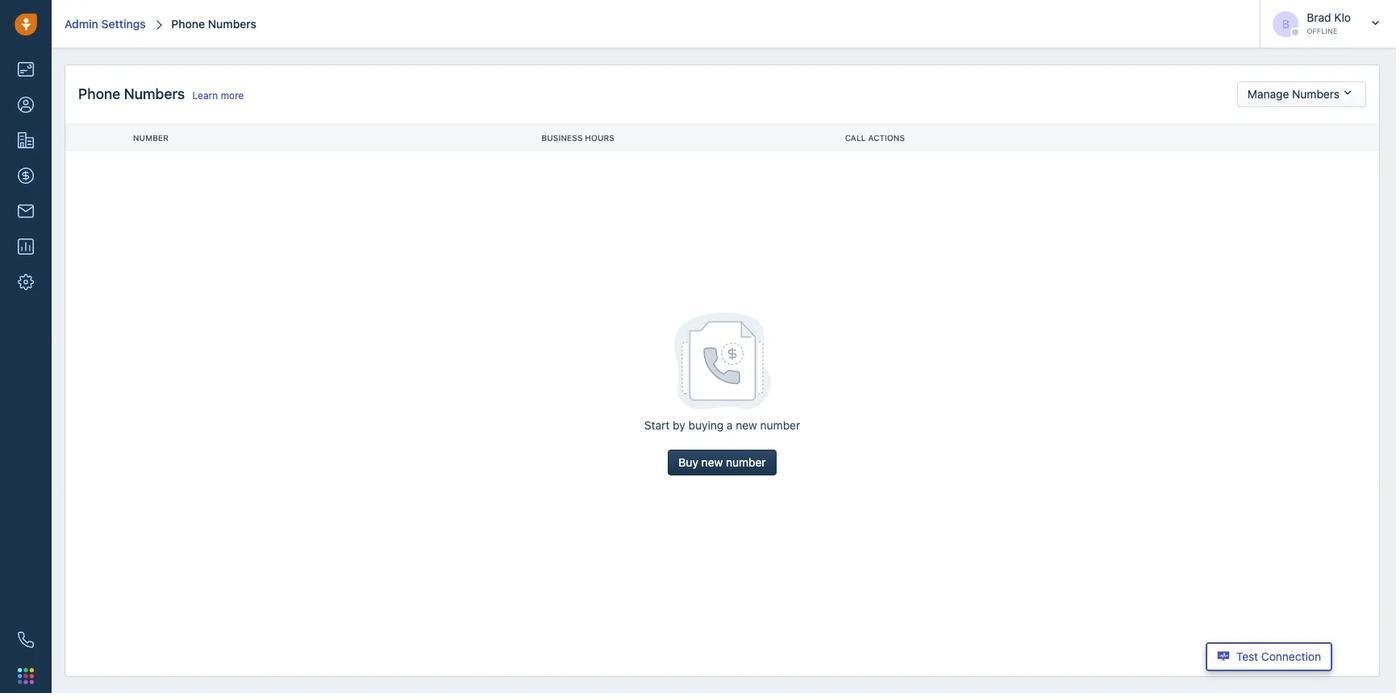 Task type: vqa. For each thing, say whether or not it's contained in the screenshot.
BUY
yes



Task type: locate. For each thing, give the bounding box(es) containing it.
buy new number
[[679, 456, 766, 469]]

phone
[[171, 17, 205, 30], [78, 86, 120, 103]]

phone for phone numbers learn more
[[78, 86, 120, 103]]

1 horizontal spatial new
[[736, 419, 758, 432]]

numbers for phone numbers
[[208, 17, 257, 30]]

numbers up number
[[124, 86, 185, 103]]

0 vertical spatial new
[[736, 419, 758, 432]]

1 horizontal spatial numbers
[[208, 17, 257, 30]]

admin settings link
[[65, 17, 146, 30]]

numbers inside button
[[1293, 87, 1340, 101]]

numbers
[[208, 17, 257, 30], [124, 86, 185, 103], [1293, 87, 1340, 101]]

business
[[542, 133, 583, 143]]

manage numbers
[[1248, 87, 1340, 101]]

number down a
[[726, 456, 766, 469]]

0 vertical spatial phone
[[171, 17, 205, 30]]

1 vertical spatial phone
[[78, 86, 120, 103]]

connection
[[1262, 650, 1322, 664]]

number inside buy new number button
[[726, 456, 766, 469]]

1 vertical spatial number
[[726, 456, 766, 469]]

phone numbers learn more
[[78, 86, 244, 103]]

by
[[673, 419, 686, 432]]

phone down admin settings at the left of page
[[78, 86, 120, 103]]

buy
[[679, 456, 699, 469]]

buying
[[689, 419, 724, 432]]

buy new number button
[[668, 450, 777, 476]]

brad
[[1308, 10, 1332, 24]]

new right a
[[736, 419, 758, 432]]

number
[[761, 419, 801, 432], [726, 456, 766, 469]]

numbers up more
[[208, 17, 257, 30]]

1 horizontal spatial phone
[[171, 17, 205, 30]]

numbers right manage
[[1293, 87, 1340, 101]]

start by buying a new number image
[[674, 313, 771, 410]]

phone image
[[18, 633, 34, 649]]

start
[[645, 419, 670, 432]]

new
[[736, 419, 758, 432], [702, 456, 723, 469]]

call actions
[[845, 133, 905, 143]]

1 vertical spatial new
[[702, 456, 723, 469]]

0 vertical spatial number
[[761, 419, 801, 432]]

0 horizontal spatial new
[[702, 456, 723, 469]]

0 horizontal spatial phone
[[78, 86, 120, 103]]

number right a
[[761, 419, 801, 432]]

0 horizontal spatial numbers
[[124, 86, 185, 103]]

new right buy
[[702, 456, 723, 469]]

2 horizontal spatial numbers
[[1293, 87, 1340, 101]]

numbers for phone numbers learn more
[[124, 86, 185, 103]]

phone right settings
[[171, 17, 205, 30]]



Task type: describe. For each thing, give the bounding box(es) containing it.
test connection
[[1237, 650, 1322, 664]]

offline
[[1308, 26, 1338, 35]]

b
[[1283, 17, 1290, 30]]

hours
[[585, 133, 615, 143]]

business hours
[[542, 133, 615, 143]]

phone numbers link
[[168, 17, 257, 30]]

numbers for manage numbers
[[1293, 87, 1340, 101]]

new inside button
[[702, 456, 723, 469]]

dropdown_arrow image
[[1340, 82, 1356, 107]]

freshworks switcher image
[[18, 669, 34, 685]]

settings
[[101, 17, 146, 30]]

manage numbers button
[[1238, 82, 1367, 107]]

klo
[[1335, 10, 1352, 24]]

test
[[1237, 650, 1259, 664]]

a
[[727, 419, 733, 432]]

number
[[133, 133, 169, 143]]

learn more link
[[193, 90, 244, 102]]

brad klo offline
[[1308, 10, 1352, 35]]

phone for phone numbers
[[171, 17, 205, 30]]

call
[[845, 133, 866, 143]]

manage
[[1248, 87, 1290, 101]]

actions
[[869, 133, 905, 143]]

admin
[[65, 17, 98, 30]]

learn
[[193, 90, 218, 102]]

more
[[221, 90, 244, 102]]

admin settings
[[65, 17, 146, 30]]

phone numbers
[[171, 17, 257, 30]]

phone element
[[10, 625, 42, 657]]

start by buying a new number
[[645, 419, 801, 432]]



